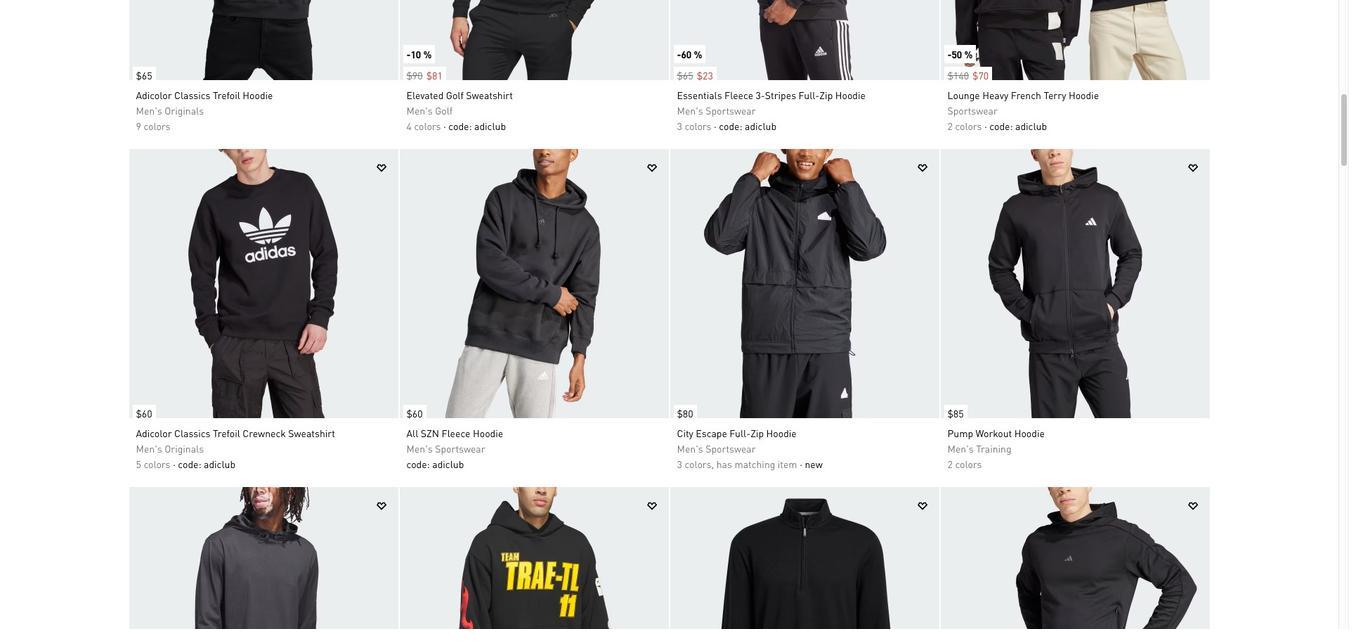 Task type: vqa. For each thing, say whether or not it's contained in the screenshot.


Task type: describe. For each thing, give the bounding box(es) containing it.
men's basketball black team trae hoodie image
[[400, 487, 669, 629]]

hoodie inside adicolor classics trefoil hoodie men's originals 9 colors
[[243, 89, 273, 101]]

sportswear inside all szn fleece hoodie men's sportswear code: adiclub
[[435, 442, 485, 455]]

$60 for adicolor
[[136, 407, 152, 420]]

city escape full-zip hoodie men's sportswear 3 colors, has matching item · new
[[677, 427, 823, 470]]

$65 for $65 $23
[[677, 69, 694, 82]]

all
[[407, 427, 418, 439]]

men's golf black 3-stripes quarter-zip pullover image
[[670, 487, 939, 629]]

$140
[[948, 69, 969, 82]]

lounge
[[948, 89, 980, 101]]

$85 link
[[941, 398, 968, 422]]

% for -50 %
[[965, 48, 973, 60]]

matching
[[735, 458, 776, 470]]

men's training black yoga training hooded sweatshirt image
[[941, 487, 1210, 629]]

-60 %
[[677, 48, 702, 60]]

$65 for $65
[[136, 69, 152, 82]]

$85
[[948, 407, 964, 420]]

adicolor for originals
[[136, 89, 172, 101]]

stripes
[[765, 89, 796, 101]]

men's originals black adicolor classics trefoil hoodie image
[[129, 0, 398, 80]]

elevated golf sweatshirt men's golf 4 colors · code: adiclub
[[407, 89, 513, 132]]

sweatshirt inside elevated golf sweatshirt men's golf 4 colors · code: adiclub
[[466, 89, 513, 101]]

3-
[[756, 89, 765, 101]]

men's golf black lightweight hoodie image
[[129, 487, 398, 629]]

all szn fleece hoodie men's sportswear code: adiclub
[[407, 427, 503, 470]]

colors inside adicolor classics trefoil hoodie men's originals 9 colors
[[144, 119, 170, 132]]

training
[[976, 442, 1012, 455]]

men's inside all szn fleece hoodie men's sportswear code: adiclub
[[407, 442, 433, 455]]

hoodie inside 'essentials fleece 3-stripes full-zip hoodie men's sportswear 3 colors · code: adiclub'
[[836, 89, 866, 101]]

elevated
[[407, 89, 444, 101]]

hoodie inside lounge heavy french terry hoodie sportswear 2 colors · code: adiclub
[[1069, 89, 1099, 101]]

· inside elevated golf sweatshirt men's golf 4 colors · code: adiclub
[[444, 119, 446, 132]]

adiclub inside 'essentials fleece 3-stripes full-zip hoodie men's sportswear 3 colors · code: adiclub'
[[745, 119, 777, 132]]

men's training black pump workout hoodie image
[[941, 149, 1210, 418]]

$140 $70
[[948, 69, 989, 82]]

adiclub inside lounge heavy french terry hoodie sportswear 2 colors · code: adiclub
[[1016, 119, 1047, 132]]

escape
[[696, 427, 727, 439]]

men's inside adicolor classics trefoil hoodie men's originals 9 colors
[[136, 104, 162, 117]]

% for -60 %
[[694, 48, 702, 60]]

has
[[717, 458, 732, 470]]

men's sportswear black essentials fleece 3-stripes full-zip hoodie image
[[670, 0, 939, 80]]

- for 60
[[677, 48, 681, 60]]

adicolor classics trefoil crewneck sweatshirt men's originals 5 colors · code: adiclub
[[136, 427, 335, 470]]

men's inside pump workout hoodie men's training 2 colors
[[948, 442, 974, 455]]

· inside city escape full-zip hoodie men's sportswear 3 colors, has matching item · new
[[800, 458, 803, 470]]

essentials
[[677, 89, 722, 101]]

· inside 'essentials fleece 3-stripes full-zip hoodie men's sportswear 3 colors · code: adiclub'
[[714, 119, 717, 132]]

sportswear inside lounge heavy french terry hoodie sportswear 2 colors · code: adiclub
[[948, 104, 998, 117]]

$60 link for adicolor
[[129, 398, 156, 422]]

code: inside adicolor classics trefoil crewneck sweatshirt men's originals 5 colors · code: adiclub
[[178, 458, 201, 470]]

adiclub inside elevated golf sweatshirt men's golf 4 colors · code: adiclub
[[474, 119, 506, 132]]

szn
[[421, 427, 439, 439]]

classics for originals
[[174, 89, 210, 101]]

2 inside lounge heavy french terry hoodie sportswear 2 colors · code: adiclub
[[948, 119, 953, 132]]

3 inside city escape full-zip hoodie men's sportswear 3 colors, has matching item · new
[[677, 458, 682, 470]]

- for 50
[[948, 48, 952, 60]]

adiclub inside all szn fleece hoodie men's sportswear code: adiclub
[[432, 458, 464, 470]]

60
[[681, 48, 692, 60]]

50
[[952, 48, 962, 60]]

men's sportswear black city escape full-zip hoodie image
[[670, 149, 939, 418]]

crewneck
[[243, 427, 286, 439]]

zip inside city escape full-zip hoodie men's sportswear 3 colors, has matching item · new
[[751, 427, 764, 439]]

full- inside 'essentials fleece 3-stripes full-zip hoodie men's sportswear 3 colors · code: adiclub'
[[799, 89, 820, 101]]

· inside adicolor classics trefoil crewneck sweatshirt men's originals 5 colors · code: adiclub
[[173, 458, 176, 470]]

pump
[[948, 427, 974, 439]]

% for -10 %
[[423, 48, 432, 60]]

sportswear black lounge heavy french terry hoodie image
[[941, 0, 1210, 80]]

$81
[[426, 69, 443, 82]]

fleece inside all szn fleece hoodie men's sportswear code: adiclub
[[442, 427, 471, 439]]



Task type: locate. For each thing, give the bounding box(es) containing it.
2 horizontal spatial %
[[965, 48, 973, 60]]

0 horizontal spatial %
[[423, 48, 432, 60]]

2 $60 from the left
[[407, 407, 423, 420]]

$70
[[973, 69, 989, 82]]

sweatshirt
[[466, 89, 513, 101], [288, 427, 335, 439]]

pump workout hoodie men's training 2 colors
[[948, 427, 1045, 470]]

sweatshirt right crewneck
[[288, 427, 335, 439]]

% right 50
[[965, 48, 973, 60]]

hoodie right the terry
[[1069, 89, 1099, 101]]

1 vertical spatial full-
[[730, 427, 751, 439]]

1 classics from the top
[[174, 89, 210, 101]]

$60
[[136, 407, 152, 420], [407, 407, 423, 420]]

1 % from the left
[[423, 48, 432, 60]]

·
[[444, 119, 446, 132], [714, 119, 717, 132], [985, 119, 987, 132], [173, 458, 176, 470], [800, 458, 803, 470]]

colors inside pump workout hoodie men's training 2 colors
[[956, 458, 982, 470]]

0 vertical spatial golf
[[446, 89, 464, 101]]

adicolor for men's
[[136, 427, 172, 439]]

originals inside adicolor classics trefoil crewneck sweatshirt men's originals 5 colors · code: adiclub
[[165, 442, 204, 455]]

hoodie inside pump workout hoodie men's training 2 colors
[[1015, 427, 1045, 439]]

trefoil inside adicolor classics trefoil hoodie men's originals 9 colors
[[213, 89, 240, 101]]

code: down essentials
[[719, 119, 743, 132]]

0 vertical spatial fleece
[[725, 89, 754, 101]]

1 vertical spatial 2
[[948, 458, 953, 470]]

code: inside 'essentials fleece 3-stripes full-zip hoodie men's sportswear 3 colors · code: adiclub'
[[719, 119, 743, 132]]

fleece inside 'essentials fleece 3-stripes full-zip hoodie men's sportswear 3 colors · code: adiclub'
[[725, 89, 754, 101]]

1 horizontal spatial full-
[[799, 89, 820, 101]]

men's down essentials
[[677, 104, 703, 117]]

fleece
[[725, 89, 754, 101], [442, 427, 471, 439]]

men's up 5
[[136, 442, 162, 455]]

men's down elevated
[[407, 104, 433, 117]]

$65 $23
[[677, 69, 713, 82]]

3 down essentials
[[677, 119, 682, 132]]

colors right 9
[[144, 119, 170, 132]]

men's
[[136, 104, 162, 117], [407, 104, 433, 117], [677, 104, 703, 117], [136, 442, 162, 455], [407, 442, 433, 455], [677, 442, 703, 455], [948, 442, 974, 455]]

adiclub inside adicolor classics trefoil crewneck sweatshirt men's originals 5 colors · code: adiclub
[[204, 458, 236, 470]]

golf right elevated
[[446, 89, 464, 101]]

$60 link up all
[[400, 398, 426, 422]]

colors inside adicolor classics trefoil crewneck sweatshirt men's originals 5 colors · code: adiclub
[[144, 458, 170, 470]]

colors right 5
[[144, 458, 170, 470]]

1 vertical spatial golf
[[435, 104, 453, 117]]

0 horizontal spatial zip
[[751, 427, 764, 439]]

sportswear down szn
[[435, 442, 485, 455]]

adicolor up 5
[[136, 427, 172, 439]]

1 3 from the top
[[677, 119, 682, 132]]

3
[[677, 119, 682, 132], [677, 458, 682, 470]]

hoodie right szn
[[473, 427, 503, 439]]

workout
[[976, 427, 1012, 439]]

1 horizontal spatial -
[[677, 48, 681, 60]]

· down 'heavy'
[[985, 119, 987, 132]]

1 $60 link from the left
[[129, 398, 156, 422]]

1 horizontal spatial zip
[[820, 89, 833, 101]]

city
[[677, 427, 694, 439]]

trefoil
[[213, 89, 240, 101], [213, 427, 240, 439]]

code: down all
[[407, 458, 430, 470]]

trefoil for hoodie
[[213, 89, 240, 101]]

terry
[[1044, 89, 1067, 101]]

1 vertical spatial adicolor
[[136, 427, 172, 439]]

trefoil for crewneck
[[213, 427, 240, 439]]

2 3 from the top
[[677, 458, 682, 470]]

1 vertical spatial trefoil
[[213, 427, 240, 439]]

3 inside 'essentials fleece 3-stripes full-zip hoodie men's sportswear 3 colors · code: adiclub'
[[677, 119, 682, 132]]

french
[[1011, 89, 1042, 101]]

colors down essentials
[[685, 119, 712, 132]]

$80 link
[[670, 398, 697, 422]]

-
[[407, 48, 411, 60], [677, 48, 681, 60], [948, 48, 952, 60]]

-10 %
[[407, 48, 432, 60]]

0 horizontal spatial $65
[[136, 69, 152, 82]]

0 horizontal spatial -
[[407, 48, 411, 60]]

men's sportswear black all szn fleece hoodie image
[[400, 149, 669, 418]]

- up $140
[[948, 48, 952, 60]]

sportswear down lounge
[[948, 104, 998, 117]]

· right 5
[[173, 458, 176, 470]]

1 vertical spatial fleece
[[442, 427, 471, 439]]

men's down 'city'
[[677, 442, 703, 455]]

adicolor
[[136, 89, 172, 101], [136, 427, 172, 439]]

0 horizontal spatial sweatshirt
[[288, 427, 335, 439]]

code: inside all szn fleece hoodie men's sportswear code: adiclub
[[407, 458, 430, 470]]

10
[[411, 48, 421, 60]]

- for 10
[[407, 48, 411, 60]]

$60 for all
[[407, 407, 423, 420]]

adicolor down $65 "link"
[[136, 89, 172, 101]]

1 vertical spatial sweatshirt
[[288, 427, 335, 439]]

classics
[[174, 89, 210, 101], [174, 427, 210, 439]]

2 down pump
[[948, 458, 953, 470]]

adicolor classics trefoil hoodie men's originals 9 colors
[[136, 89, 273, 132]]

0 horizontal spatial $60 link
[[129, 398, 156, 422]]

sportswear up has at the bottom right of page
[[706, 442, 756, 455]]

men's inside adicolor classics trefoil crewneck sweatshirt men's originals 5 colors · code: adiclub
[[136, 442, 162, 455]]

colors,
[[685, 458, 714, 470]]

4
[[407, 119, 412, 132]]

code: inside elevated golf sweatshirt men's golf 4 colors · code: adiclub
[[449, 119, 472, 132]]

0 vertical spatial 3
[[677, 119, 682, 132]]

colors down lounge
[[956, 119, 982, 132]]

1 vertical spatial zip
[[751, 427, 764, 439]]

3 % from the left
[[965, 48, 973, 60]]

· down essentials
[[714, 119, 717, 132]]

1 horizontal spatial $65
[[677, 69, 694, 82]]

sportswear
[[706, 104, 756, 117], [948, 104, 998, 117], [435, 442, 485, 455], [706, 442, 756, 455]]

men's golf black elevated golf sweatshirt image
[[400, 0, 669, 80]]

2 % from the left
[[694, 48, 702, 60]]

$90
[[407, 69, 423, 82]]

men's inside city escape full-zip hoodie men's sportswear 3 colors, has matching item · new
[[677, 442, 703, 455]]

new
[[805, 458, 823, 470]]

$60 link for all
[[400, 398, 426, 422]]

· right "4"
[[444, 119, 446, 132]]

men's originals black adicolor classics trefoil crewneck sweatshirt image
[[129, 149, 398, 418]]

2 $65 from the left
[[677, 69, 694, 82]]

code:
[[449, 119, 472, 132], [719, 119, 743, 132], [990, 119, 1013, 132], [178, 458, 201, 470], [407, 458, 430, 470]]

0 vertical spatial 2
[[948, 119, 953, 132]]

zip
[[820, 89, 833, 101], [751, 427, 764, 439]]

$60 link up 5
[[129, 398, 156, 422]]

originals inside adicolor classics trefoil hoodie men's originals 9 colors
[[165, 104, 204, 117]]

code: right "4"
[[449, 119, 472, 132]]

0 horizontal spatial full-
[[730, 427, 751, 439]]

9
[[136, 119, 141, 132]]

1 - from the left
[[407, 48, 411, 60]]

2 originals from the top
[[165, 442, 204, 455]]

men's down pump
[[948, 442, 974, 455]]

2 - from the left
[[677, 48, 681, 60]]

code: inside lounge heavy french terry hoodie sportswear 2 colors · code: adiclub
[[990, 119, 1013, 132]]

0 vertical spatial zip
[[820, 89, 833, 101]]

- up $65 $23
[[677, 48, 681, 60]]

trefoil down "men's originals black adicolor classics trefoil hoodie" image
[[213, 89, 240, 101]]

hoodie
[[243, 89, 273, 101], [836, 89, 866, 101], [1069, 89, 1099, 101], [473, 427, 503, 439], [767, 427, 797, 439], [1015, 427, 1045, 439]]

colors inside 'essentials fleece 3-stripes full-zip hoodie men's sportswear 3 colors · code: adiclub'
[[685, 119, 712, 132]]

2 classics from the top
[[174, 427, 210, 439]]

2 inside pump workout hoodie men's training 2 colors
[[948, 458, 953, 470]]

zip inside 'essentials fleece 3-stripes full-zip hoodie men's sportswear 3 colors · code: adiclub'
[[820, 89, 833, 101]]

0 vertical spatial originals
[[165, 104, 204, 117]]

1 vertical spatial originals
[[165, 442, 204, 455]]

full- right stripes
[[799, 89, 820, 101]]

classics inside adicolor classics trefoil hoodie men's originals 9 colors
[[174, 89, 210, 101]]

$65 up 9
[[136, 69, 152, 82]]

$60 up all
[[407, 407, 423, 420]]

$80
[[677, 407, 694, 420]]

sportswear inside city escape full-zip hoodie men's sportswear 3 colors, has matching item · new
[[706, 442, 756, 455]]

1 horizontal spatial $60
[[407, 407, 423, 420]]

% right 60
[[694, 48, 702, 60]]

men's inside elevated golf sweatshirt men's golf 4 colors · code: adiclub
[[407, 104, 433, 117]]

colors down training
[[956, 458, 982, 470]]

· left "new"
[[800, 458, 803, 470]]

2 down lounge
[[948, 119, 953, 132]]

item
[[778, 458, 798, 470]]

$65 left $23
[[677, 69, 694, 82]]

code: down 'heavy'
[[990, 119, 1013, 132]]

1 horizontal spatial %
[[694, 48, 702, 60]]

$60 link
[[129, 398, 156, 422], [400, 398, 426, 422]]

colors right "4"
[[414, 119, 441, 132]]

full- right 'escape'
[[730, 427, 751, 439]]

2 adicolor from the top
[[136, 427, 172, 439]]

2 horizontal spatial -
[[948, 48, 952, 60]]

1 $65 from the left
[[136, 69, 152, 82]]

hoodie inside all szn fleece hoodie men's sportswear code: adiclub
[[473, 427, 503, 439]]

essentials fleece 3-stripes full-zip hoodie men's sportswear 3 colors · code: adiclub
[[677, 89, 866, 132]]

golf
[[446, 89, 464, 101], [435, 104, 453, 117]]

0 horizontal spatial $60
[[136, 407, 152, 420]]

men's down all
[[407, 442, 433, 455]]

-50 %
[[948, 48, 973, 60]]

2 $60 link from the left
[[400, 398, 426, 422]]

1 2 from the top
[[948, 119, 953, 132]]

colors
[[144, 119, 170, 132], [414, 119, 441, 132], [685, 119, 712, 132], [956, 119, 982, 132], [144, 458, 170, 470], [956, 458, 982, 470]]

%
[[423, 48, 432, 60], [694, 48, 702, 60], [965, 48, 973, 60]]

- up $90
[[407, 48, 411, 60]]

3 left colors,
[[677, 458, 682, 470]]

$65 link
[[129, 60, 156, 84]]

colors inside lounge heavy french terry hoodie sportswear 2 colors · code: adiclub
[[956, 119, 982, 132]]

1 adicolor from the top
[[136, 89, 172, 101]]

2 2 from the top
[[948, 458, 953, 470]]

$65 inside "link"
[[136, 69, 152, 82]]

golf down elevated
[[435, 104, 453, 117]]

hoodie inside city escape full-zip hoodie men's sportswear 3 colors, has matching item · new
[[767, 427, 797, 439]]

sweatshirt right elevated
[[466, 89, 513, 101]]

fleece right szn
[[442, 427, 471, 439]]

trefoil inside adicolor classics trefoil crewneck sweatshirt men's originals 5 colors · code: adiclub
[[213, 427, 240, 439]]

· inside lounge heavy french terry hoodie sportswear 2 colors · code: adiclub
[[985, 119, 987, 132]]

5
[[136, 458, 141, 470]]

originals
[[165, 104, 204, 117], [165, 442, 204, 455]]

2 trefoil from the top
[[213, 427, 240, 439]]

sportswear down 3-
[[706, 104, 756, 117]]

3 - from the left
[[948, 48, 952, 60]]

1 $60 from the left
[[136, 407, 152, 420]]

$60 up 5
[[136, 407, 152, 420]]

$90 $81
[[407, 69, 443, 82]]

classics inside adicolor classics trefoil crewneck sweatshirt men's originals 5 colors · code: adiclub
[[174, 427, 210, 439]]

zip up matching
[[751, 427, 764, 439]]

0 vertical spatial trefoil
[[213, 89, 240, 101]]

1 horizontal spatial $60 link
[[400, 398, 426, 422]]

adicolor inside adicolor classics trefoil crewneck sweatshirt men's originals 5 colors · code: adiclub
[[136, 427, 172, 439]]

0 vertical spatial full-
[[799, 89, 820, 101]]

1 vertical spatial classics
[[174, 427, 210, 439]]

adicolor inside adicolor classics trefoil hoodie men's originals 9 colors
[[136, 89, 172, 101]]

classics for men's
[[174, 427, 210, 439]]

hoodie right workout
[[1015, 427, 1045, 439]]

full- inside city escape full-zip hoodie men's sportswear 3 colors, has matching item · new
[[730, 427, 751, 439]]

1 vertical spatial 3
[[677, 458, 682, 470]]

men's inside 'essentials fleece 3-stripes full-zip hoodie men's sportswear 3 colors · code: adiclub'
[[677, 104, 703, 117]]

hoodie right stripes
[[836, 89, 866, 101]]

$23
[[697, 69, 713, 82]]

full-
[[799, 89, 820, 101], [730, 427, 751, 439]]

$65
[[136, 69, 152, 82], [677, 69, 694, 82]]

sweatshirt inside adicolor classics trefoil crewneck sweatshirt men's originals 5 colors · code: adiclub
[[288, 427, 335, 439]]

fleece left 3-
[[725, 89, 754, 101]]

sportswear inside 'essentials fleece 3-stripes full-zip hoodie men's sportswear 3 colors · code: adiclub'
[[706, 104, 756, 117]]

trefoil left crewneck
[[213, 427, 240, 439]]

1 horizontal spatial sweatshirt
[[466, 89, 513, 101]]

lounge heavy french terry hoodie sportswear 2 colors · code: adiclub
[[948, 89, 1099, 132]]

1 horizontal spatial fleece
[[725, 89, 754, 101]]

0 vertical spatial classics
[[174, 89, 210, 101]]

1 originals from the top
[[165, 104, 204, 117]]

% right 10
[[423, 48, 432, 60]]

heavy
[[983, 89, 1009, 101]]

hoodie down "men's originals black adicolor classics trefoil hoodie" image
[[243, 89, 273, 101]]

0 vertical spatial sweatshirt
[[466, 89, 513, 101]]

1 trefoil from the top
[[213, 89, 240, 101]]

0 vertical spatial adicolor
[[136, 89, 172, 101]]

hoodie up item
[[767, 427, 797, 439]]

men's up 9
[[136, 104, 162, 117]]

code: right 5
[[178, 458, 201, 470]]

2
[[948, 119, 953, 132], [948, 458, 953, 470]]

adiclub
[[474, 119, 506, 132], [745, 119, 777, 132], [1016, 119, 1047, 132], [204, 458, 236, 470], [432, 458, 464, 470]]

zip right stripes
[[820, 89, 833, 101]]

0 horizontal spatial fleece
[[442, 427, 471, 439]]

colors inside elevated golf sweatshirt men's golf 4 colors · code: adiclub
[[414, 119, 441, 132]]



